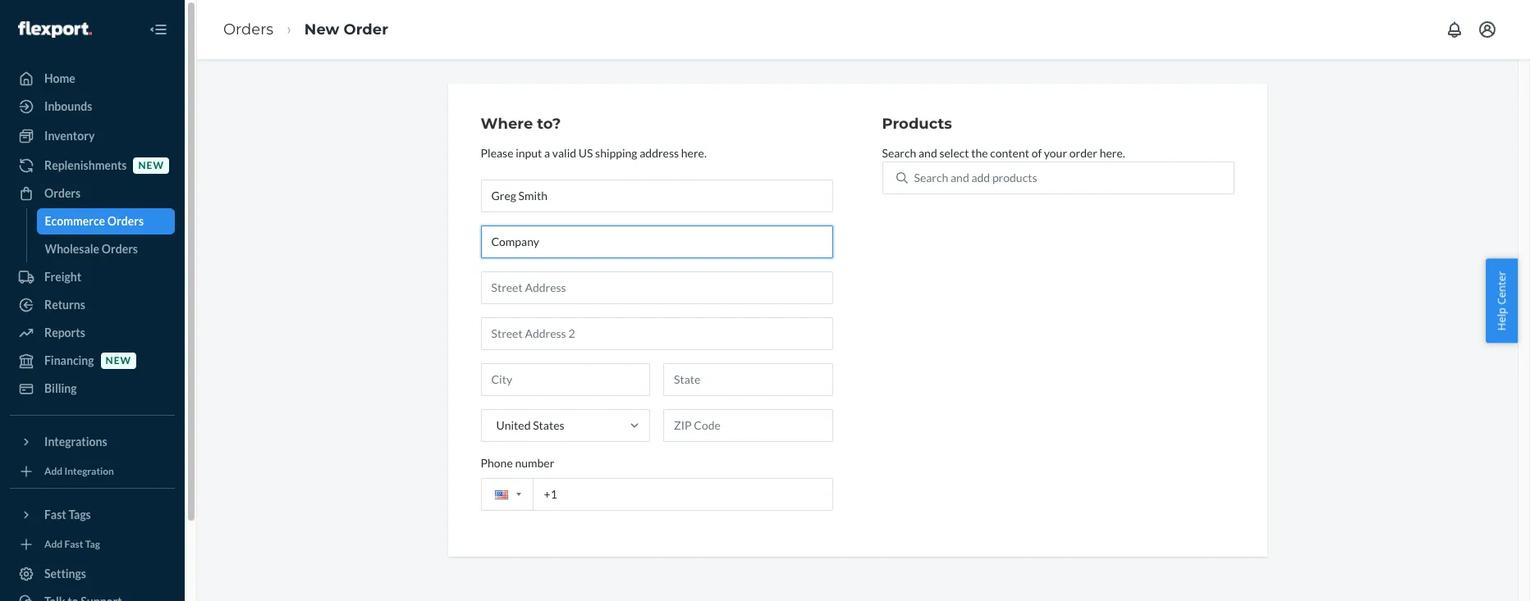 Task type: locate. For each thing, give the bounding box(es) containing it.
new order
[[304, 20, 388, 38]]

1 add from the top
[[44, 466, 63, 478]]

new
[[304, 20, 339, 38]]

home link
[[10, 66, 175, 92]]

add up the settings
[[44, 539, 63, 551]]

0 vertical spatial search
[[882, 146, 916, 160]]

and left select
[[919, 146, 937, 160]]

us
[[579, 146, 593, 160]]

0 vertical spatial and
[[919, 146, 937, 160]]

help center
[[1495, 271, 1509, 331]]

0 horizontal spatial here.
[[681, 146, 707, 160]]

your
[[1044, 146, 1067, 160]]

products
[[882, 115, 952, 133]]

inbounds
[[44, 99, 92, 113]]

1 horizontal spatial new
[[138, 160, 164, 172]]

breadcrumbs navigation
[[210, 5, 401, 54]]

add
[[44, 466, 63, 478], [44, 539, 63, 551]]

orders left new
[[223, 20, 274, 38]]

1 (702) 123-4567 telephone field
[[481, 478, 833, 511]]

add
[[972, 171, 990, 185]]

here.
[[681, 146, 707, 160], [1100, 146, 1125, 160]]

add for add fast tag
[[44, 539, 63, 551]]

returns link
[[10, 292, 175, 319]]

open account menu image
[[1478, 20, 1497, 39]]

fast left tag
[[64, 539, 83, 551]]

search up search image
[[882, 146, 916, 160]]

1 vertical spatial orders link
[[10, 181, 175, 207]]

shipping
[[595, 146, 638, 160]]

phone number
[[481, 456, 554, 470]]

1 vertical spatial new
[[106, 355, 131, 367]]

fast tags button
[[10, 502, 175, 529]]

to?
[[537, 115, 561, 133]]

integrations
[[44, 435, 107, 449]]

1 vertical spatial fast
[[64, 539, 83, 551]]

home
[[44, 71, 75, 85]]

new right replenishments
[[138, 160, 164, 172]]

billing
[[44, 382, 77, 396]]

order
[[1070, 146, 1098, 160]]

add left integration
[[44, 466, 63, 478]]

2 add from the top
[[44, 539, 63, 551]]

content
[[990, 146, 1029, 160]]

freight
[[44, 270, 81, 284]]

integrations button
[[10, 429, 175, 456]]

search image
[[896, 172, 908, 184]]

fast
[[44, 508, 66, 522], [64, 539, 83, 551]]

search for search and add products
[[914, 171, 949, 185]]

and
[[919, 146, 937, 160], [951, 171, 969, 185]]

new down reports link
[[106, 355, 131, 367]]

returns
[[44, 298, 85, 312]]

wholesale
[[45, 242, 99, 256]]

1 horizontal spatial orders link
[[223, 20, 274, 38]]

0 horizontal spatial and
[[919, 146, 937, 160]]

freight link
[[10, 264, 175, 291]]

select
[[940, 146, 969, 160]]

here. right order
[[1100, 146, 1125, 160]]

fast inside dropdown button
[[44, 508, 66, 522]]

help
[[1495, 307, 1509, 331]]

search and select the content of your order here.
[[882, 146, 1125, 160]]

0 vertical spatial fast
[[44, 508, 66, 522]]

add integration
[[44, 466, 114, 478]]

First & Last Name text field
[[481, 180, 833, 212]]

City text field
[[481, 364, 650, 396]]

orders up wholesale orders link
[[107, 214, 144, 228]]

billing link
[[10, 376, 175, 402]]

phone
[[481, 456, 513, 470]]

center
[[1495, 271, 1509, 305]]

ecommerce
[[45, 214, 105, 228]]

search for search and select the content of your order here.
[[882, 146, 916, 160]]

0 vertical spatial new
[[138, 160, 164, 172]]

please input a valid us shipping address here.
[[481, 146, 707, 160]]

1 vertical spatial add
[[44, 539, 63, 551]]

1 horizontal spatial here.
[[1100, 146, 1125, 160]]

here. right address
[[681, 146, 707, 160]]

wholesale orders
[[45, 242, 138, 256]]

orders link
[[223, 20, 274, 38], [10, 181, 175, 207]]

2 here. from the left
[[1100, 146, 1125, 160]]

0 horizontal spatial orders link
[[10, 181, 175, 207]]

0 vertical spatial add
[[44, 466, 63, 478]]

orders link left new
[[223, 20, 274, 38]]

tag
[[85, 539, 100, 551]]

open notifications image
[[1445, 20, 1465, 39]]

and for select
[[919, 146, 937, 160]]

ecommerce orders link
[[37, 209, 175, 235]]

new
[[138, 160, 164, 172], [106, 355, 131, 367]]

ecommerce orders
[[45, 214, 144, 228]]

reports link
[[10, 320, 175, 346]]

1 vertical spatial search
[[914, 171, 949, 185]]

fast left tags
[[44, 508, 66, 522]]

search right search image
[[914, 171, 949, 185]]

0 horizontal spatial new
[[106, 355, 131, 367]]

orders link up ecommerce orders
[[10, 181, 175, 207]]

and for add
[[951, 171, 969, 185]]

ZIP Code text field
[[663, 410, 833, 442]]

orders
[[223, 20, 274, 38], [44, 186, 81, 200], [107, 214, 144, 228], [102, 242, 138, 256]]

1 vertical spatial and
[[951, 171, 969, 185]]

Company name text field
[[481, 226, 833, 258]]

1 horizontal spatial and
[[951, 171, 969, 185]]

united states
[[496, 419, 564, 432]]

help center button
[[1486, 259, 1518, 343]]

search
[[882, 146, 916, 160], [914, 171, 949, 185]]

states
[[533, 419, 564, 432]]

new for replenishments
[[138, 160, 164, 172]]

State text field
[[663, 364, 833, 396]]

order
[[344, 20, 388, 38]]

and left add
[[951, 171, 969, 185]]



Task type: describe. For each thing, give the bounding box(es) containing it.
financing
[[44, 354, 94, 368]]

flexport logo image
[[18, 21, 92, 38]]

close navigation image
[[149, 20, 168, 39]]

reports
[[44, 326, 85, 340]]

tags
[[68, 508, 91, 522]]

please
[[481, 146, 514, 160]]

number
[[515, 456, 554, 470]]

integration
[[64, 466, 114, 478]]

where
[[481, 115, 533, 133]]

wholesale orders link
[[37, 236, 175, 263]]

orders down ecommerce orders link on the left top of the page
[[102, 242, 138, 256]]

the
[[971, 146, 988, 160]]

inventory link
[[10, 123, 175, 149]]

orders inside "breadcrumbs" navigation
[[223, 20, 274, 38]]

where to?
[[481, 115, 561, 133]]

settings link
[[10, 562, 175, 588]]

valid
[[552, 146, 576, 160]]

settings
[[44, 567, 86, 581]]

add for add integration
[[44, 466, 63, 478]]

orders up "ecommerce"
[[44, 186, 81, 200]]

input
[[516, 146, 542, 160]]

1 here. from the left
[[681, 146, 707, 160]]

of
[[1032, 146, 1042, 160]]

address
[[640, 146, 679, 160]]

united states: + 1 image
[[516, 494, 521, 497]]

products
[[992, 171, 1037, 185]]

fast tags
[[44, 508, 91, 522]]

new order link
[[304, 20, 388, 38]]

Street Address text field
[[481, 272, 833, 304]]

0 vertical spatial orders link
[[223, 20, 274, 38]]

search and add products
[[914, 171, 1037, 185]]

a
[[544, 146, 550, 160]]

add fast tag
[[44, 539, 100, 551]]

Street Address 2 text field
[[481, 318, 833, 350]]

add integration link
[[10, 462, 175, 482]]

add fast tag link
[[10, 535, 175, 555]]

replenishments
[[44, 158, 127, 172]]

inbounds link
[[10, 94, 175, 120]]

new for financing
[[106, 355, 131, 367]]

inventory
[[44, 129, 95, 143]]

united
[[496, 419, 531, 432]]



Task type: vqa. For each thing, say whether or not it's contained in the screenshot.
Search and select the content of your order here.
yes



